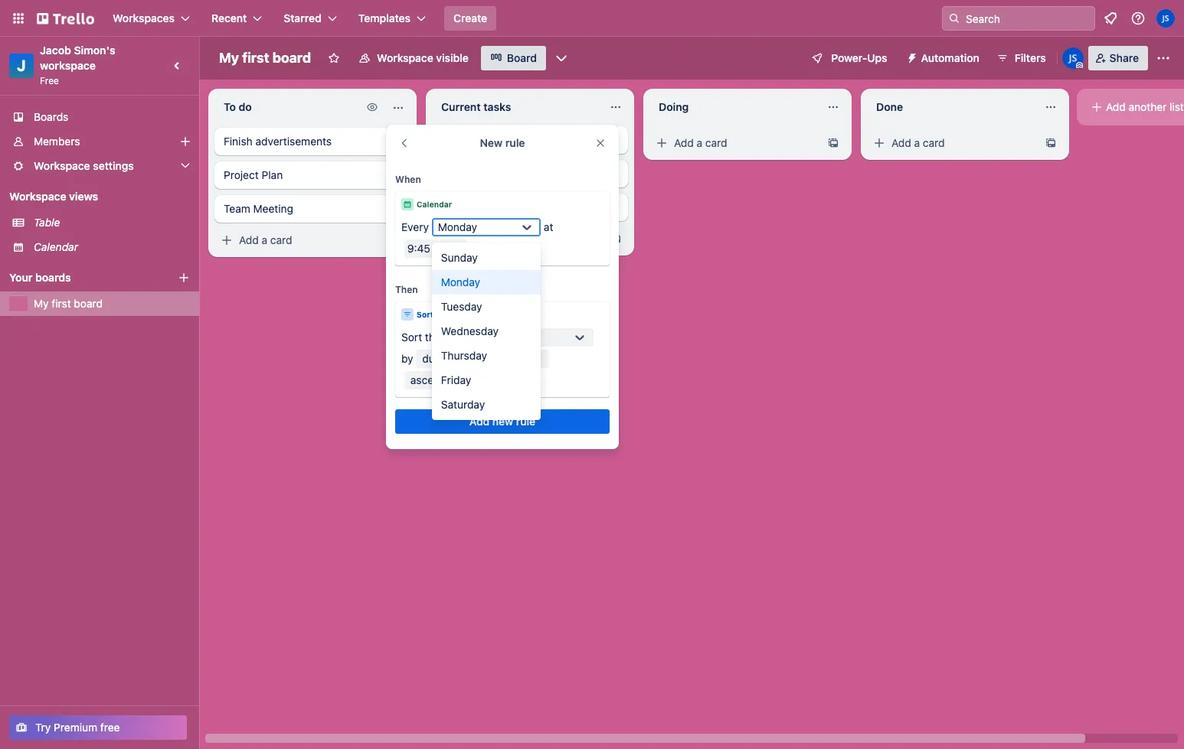 Task type: vqa. For each thing, say whether or not it's contained in the screenshot.
top the The
no



Task type: locate. For each thing, give the bounding box(es) containing it.
2 horizontal spatial sm image
[[1089, 100, 1105, 115]]

workspace
[[40, 59, 96, 72]]

monday up sunday
[[438, 221, 477, 234]]

1 vertical spatial my first board
[[34, 297, 103, 310]]

rule
[[505, 136, 525, 149], [516, 415, 536, 428]]

board down "your boards with 1 items" element in the left top of the page
[[74, 297, 103, 310]]

card down done text box
[[923, 136, 945, 149]]

0 horizontal spatial team meeting
[[224, 202, 293, 215]]

board inside text box
[[272, 50, 311, 66]]

another
[[1129, 100, 1167, 113]]

finish
[[441, 133, 470, 146], [224, 135, 253, 148]]

0 vertical spatial list
[[1170, 100, 1184, 113]]

1 horizontal spatial team meeting link
[[432, 194, 628, 221]]

1 vertical spatial rule
[[516, 415, 536, 428]]

sm image
[[1089, 100, 1105, 115], [654, 136, 670, 151], [872, 136, 887, 151]]

power-ups button
[[801, 46, 897, 70]]

0 horizontal spatial my first board
[[34, 297, 103, 310]]

meeting for to do text box
[[253, 202, 293, 215]]

list right "the"
[[444, 331, 458, 344]]

workspace down members
[[34, 159, 90, 172]]

advertisements
[[473, 133, 549, 146], [256, 135, 332, 148]]

0 horizontal spatial meeting
[[253, 202, 293, 215]]

add for create from template… image
[[892, 136, 911, 149]]

0 vertical spatial first
[[242, 50, 269, 66]]

calendar down table
[[34, 241, 78, 254]]

0 horizontal spatial team
[[224, 202, 250, 215]]

sunday
[[441, 251, 478, 264]]

team meeting for team meeting link corresponding to to do text box's create from template… icon
[[224, 202, 293, 215]]

new rule
[[480, 136, 525, 149]]

1 horizontal spatial meeting
[[471, 201, 511, 214]]

finish advertisements up plan
[[224, 135, 332, 148]]

0 vertical spatial board
[[272, 50, 311, 66]]

workspace for workspace views
[[9, 190, 66, 203]]

this member is an admin of this board. image
[[1076, 62, 1083, 69]]

advertisements for current tasks text box
[[473, 133, 549, 146]]

finish advertisements down current tasks text box
[[441, 133, 549, 146]]

free
[[100, 722, 120, 735]]

board inside 'link'
[[74, 297, 103, 310]]

card down plan
[[270, 234, 292, 247]]

templates
[[358, 11, 411, 25]]

sm image right ups
[[900, 46, 921, 67]]

Board name text field
[[211, 46, 319, 70]]

team up sunday
[[441, 201, 468, 214]]

0 horizontal spatial finish
[[224, 135, 253, 148]]

j
[[17, 57, 26, 74]]

To do text field
[[214, 95, 359, 120]]

add a card link down project plan link
[[214, 230, 386, 251]]

0 vertical spatial workspace
[[377, 51, 433, 64]]

add a card link down done text box
[[867, 133, 1039, 154]]

0 notifications image
[[1102, 9, 1120, 28]]

monday
[[438, 221, 477, 234], [441, 276, 480, 289]]

add a card link for to do text box's create from template… icon
[[214, 230, 386, 251]]

first down boards
[[52, 297, 71, 310]]

0 horizontal spatial finish advertisements
[[224, 135, 332, 148]]

project plan link
[[214, 162, 411, 189]]

meeting up sunday
[[471, 201, 511, 214]]

add left "another"
[[1106, 100, 1126, 113]]

add a card for done text box's sm icon
[[892, 136, 945, 149]]

ascending
[[410, 374, 461, 387]]

add down doing text box
[[674, 136, 694, 149]]

team for sm image on top of sunday
[[441, 201, 468, 214]]

0 vertical spatial sort
[[417, 310, 434, 319]]

boards link
[[0, 105, 199, 129]]

visible
[[436, 51, 469, 64]]

add a card link up sunday
[[432, 228, 604, 250]]

1 horizontal spatial finish advertisements link
[[432, 126, 628, 154]]

0 horizontal spatial list
[[444, 331, 458, 344]]

power-
[[831, 51, 867, 64]]

calendar
[[417, 200, 452, 209], [34, 241, 78, 254]]

views
[[69, 190, 98, 203]]

date
[[444, 352, 466, 365]]

sm image for done text box
[[872, 136, 887, 151]]

team down project
[[224, 202, 250, 215]]

sort
[[417, 310, 434, 319], [401, 331, 422, 344]]

1 horizontal spatial list
[[1170, 100, 1184, 113]]

board
[[507, 51, 537, 64]]

team meeting link
[[432, 194, 628, 221], [214, 195, 411, 223]]

boards
[[35, 271, 71, 284]]

at
[[544, 221, 553, 234]]

workspace settings button
[[0, 154, 199, 178]]

finish advertisements link
[[432, 126, 628, 154], [214, 128, 411, 156]]

jacob simon's workspace link
[[40, 44, 118, 72]]

add board image
[[178, 272, 190, 284]]

workspace down the templates popup button
[[377, 51, 433, 64]]

board
[[272, 50, 311, 66], [74, 297, 103, 310]]

1 horizontal spatial team
[[441, 201, 468, 214]]

recent
[[211, 11, 247, 25]]

new
[[493, 415, 513, 428]]

try premium free
[[35, 722, 120, 735]]

jacob
[[40, 44, 71, 57]]

filters
[[1015, 51, 1046, 64]]

team meeting for team meeting link for create from template… icon corresponding to current tasks text box
[[441, 201, 511, 214]]

try
[[35, 722, 51, 735]]

create from template… image for to do text box
[[392, 234, 404, 247]]

team meeting link down project plan link
[[214, 195, 411, 223]]

finish advertisements link down current tasks text box
[[432, 126, 628, 154]]

the
[[425, 331, 441, 344]]

team meeting up sunday
[[441, 201, 511, 214]]

add inside add another list link
[[1106, 100, 1126, 113]]

plan
[[262, 169, 283, 182]]

my first board down recent popup button
[[219, 50, 311, 66]]

workspace inside popup button
[[34, 159, 90, 172]]

1 vertical spatial calendar
[[34, 241, 78, 254]]

1 horizontal spatial sm image
[[872, 136, 887, 151]]

add a card down doing text box
[[674, 136, 727, 149]]

0 horizontal spatial first
[[52, 297, 71, 310]]

workspace inside button
[[377, 51, 433, 64]]

1 horizontal spatial finish advertisements
[[441, 133, 549, 146]]

0 horizontal spatial sm image
[[654, 136, 670, 151]]

1 vertical spatial sort
[[401, 331, 422, 344]]

add down project plan
[[239, 234, 259, 247]]

2 vertical spatial workspace
[[9, 190, 66, 203]]

my first board down "your boards with 1 items" element in the left top of the page
[[34, 297, 103, 310]]

1 vertical spatial my
[[34, 297, 49, 310]]

create from template… image for current tasks text box
[[610, 233, 622, 245]]

workspace visible button
[[349, 46, 478, 70]]

friday
[[441, 374, 471, 387]]

open information menu image
[[1131, 11, 1146, 26]]

add another list link
[[1083, 95, 1184, 120]]

add up sunday
[[457, 232, 476, 245]]

team meeting link down new rule
[[432, 194, 628, 221]]

card for right create from template… icon
[[705, 136, 727, 149]]

create from template… image
[[827, 137, 840, 149], [610, 233, 622, 245], [392, 234, 404, 247]]

team
[[441, 201, 468, 214], [224, 202, 250, 215]]

add a card
[[674, 136, 727, 149], [892, 136, 945, 149], [457, 232, 510, 245], [239, 234, 292, 247]]

your boards
[[9, 271, 71, 284]]

first
[[242, 50, 269, 66], [52, 297, 71, 310]]

my first board
[[219, 50, 311, 66], [34, 297, 103, 310]]

show menu image
[[1156, 51, 1171, 66]]

1 vertical spatial first
[[52, 297, 71, 310]]

0 horizontal spatial board
[[74, 297, 103, 310]]

0 horizontal spatial advertisements
[[256, 135, 332, 148]]

jacob simon's workspace free
[[40, 44, 118, 87]]

2 horizontal spatial create from template… image
[[827, 137, 840, 149]]

workspaces button
[[103, 6, 199, 31]]

jacob simon (jacobsimon16) image
[[1062, 47, 1084, 69]]

when
[[395, 174, 421, 185]]

monday up tuesday
[[441, 276, 480, 289]]

team for sm image below project
[[224, 202, 250, 215]]

finish advertisements link for current tasks text box
[[432, 126, 628, 154]]

finish up project
[[224, 135, 253, 148]]

0 vertical spatial calendar
[[417, 200, 452, 209]]

team meeting down project plan
[[224, 202, 293, 215]]

finish advertisements for to do text box
[[224, 135, 332, 148]]

share button
[[1088, 46, 1148, 70]]

1 horizontal spatial create from template… image
[[610, 233, 622, 245]]

your
[[9, 271, 33, 284]]

team meeting link for create from template… icon corresponding to current tasks text box
[[432, 194, 628, 221]]

my down recent
[[219, 50, 239, 66]]

Search field
[[961, 7, 1095, 30]]

a
[[697, 136, 703, 149], [914, 136, 920, 149], [479, 232, 485, 245], [262, 234, 267, 247]]

0 horizontal spatial create from template… image
[[392, 234, 404, 247]]

my inside board name text box
[[219, 50, 239, 66]]

meeting
[[471, 201, 511, 214], [253, 202, 293, 215]]

sort for sort
[[417, 310, 434, 319]]

0 horizontal spatial my
[[34, 297, 49, 310]]

1 vertical spatial list
[[444, 331, 458, 344]]

my
[[219, 50, 239, 66], [34, 297, 49, 310]]

team meeting
[[441, 201, 511, 214], [224, 202, 293, 215]]

my first board inside board name text box
[[219, 50, 311, 66]]

sort for sort the list
[[401, 331, 422, 344]]

workspace settings
[[34, 159, 134, 172]]

sort up sort the list
[[417, 310, 434, 319]]

starred
[[284, 11, 322, 25]]

add down done text box
[[892, 136, 911, 149]]

card left at
[[488, 232, 510, 245]]

None text field
[[404, 240, 467, 258]]

first inside 'link'
[[52, 297, 71, 310]]

1 horizontal spatial team meeting
[[441, 201, 511, 214]]

first down recent popup button
[[242, 50, 269, 66]]

my down your boards
[[34, 297, 49, 310]]

add inside button
[[469, 415, 490, 428]]

board down starred at the left top of the page
[[272, 50, 311, 66]]

add a card up sunday
[[457, 232, 510, 245]]

1 vertical spatial board
[[74, 297, 103, 310]]

list right "another"
[[1170, 100, 1184, 113]]

add a card for sm image below project
[[239, 234, 292, 247]]

add a card down plan
[[239, 234, 292, 247]]

power-ups
[[831, 51, 888, 64]]

sm image for doing text box
[[654, 136, 670, 151]]

create
[[454, 11, 487, 25]]

0 vertical spatial my first board
[[219, 50, 311, 66]]

add left new
[[469, 415, 490, 428]]

card
[[705, 136, 727, 149], [923, 136, 945, 149], [488, 232, 510, 245], [270, 234, 292, 247]]

card down doing text box
[[705, 136, 727, 149]]

workspace up table
[[9, 190, 66, 203]]

automation button
[[900, 46, 989, 70]]

calendar up every
[[417, 200, 452, 209]]

finish for finish advertisements link corresponding to to do text box
[[224, 135, 253, 148]]

1 horizontal spatial my first board
[[219, 50, 311, 66]]

1 horizontal spatial finish
[[441, 133, 470, 146]]

advertisements down current tasks text box
[[473, 133, 549, 146]]

finish advertisements link up project plan link
[[214, 128, 411, 156]]

add a card down done text box
[[892, 136, 945, 149]]

advertisements down to do text box
[[256, 135, 332, 148]]

1 horizontal spatial first
[[242, 50, 269, 66]]

search image
[[948, 12, 961, 25]]

1 horizontal spatial advertisements
[[473, 133, 549, 146]]

automation
[[921, 51, 980, 64]]

add a card link
[[650, 133, 821, 154], [867, 133, 1039, 154], [432, 228, 604, 250], [214, 230, 386, 251]]

0 horizontal spatial calendar
[[34, 241, 78, 254]]

1 horizontal spatial board
[[272, 50, 311, 66]]

meeting down plan
[[253, 202, 293, 215]]

add
[[1106, 100, 1126, 113], [674, 136, 694, 149], [892, 136, 911, 149], [457, 232, 476, 245], [239, 234, 259, 247], [469, 415, 490, 428]]

add a card link down doing text box
[[650, 133, 821, 154]]

finish advertisements
[[441, 133, 549, 146], [224, 135, 332, 148]]

1 horizontal spatial my
[[219, 50, 239, 66]]

sort left "the"
[[401, 331, 422, 344]]

0 horizontal spatial finish advertisements link
[[214, 128, 411, 156]]

wednesday
[[441, 325, 499, 338]]

list
[[1170, 100, 1184, 113], [444, 331, 458, 344]]

finish left new
[[441, 133, 470, 146]]

0 vertical spatial my
[[219, 50, 239, 66]]

1 vertical spatial workspace
[[34, 159, 90, 172]]

add a card link for create from template… image
[[867, 133, 1039, 154]]

sm image
[[900, 46, 921, 67], [365, 100, 380, 115], [437, 231, 452, 247], [219, 233, 234, 248]]

0 horizontal spatial team meeting link
[[214, 195, 411, 223]]



Task type: describe. For each thing, give the bounding box(es) containing it.
1 horizontal spatial calendar
[[417, 200, 452, 209]]

list for add another list
[[1170, 100, 1184, 113]]

starred button
[[274, 6, 346, 31]]

to do
[[467, 331, 495, 344]]

ups
[[867, 51, 888, 64]]

a down plan
[[262, 234, 267, 247]]

workspace views
[[9, 190, 98, 203]]

sm image inside automation "button"
[[900, 46, 921, 67]]

boards
[[34, 110, 68, 123]]

workspaces
[[113, 11, 175, 25]]

members link
[[0, 129, 199, 154]]

meeting for current tasks text box
[[471, 201, 511, 214]]

0 vertical spatial monday
[[438, 221, 477, 234]]

table link
[[34, 215, 190, 231]]

sm image up sunday
[[437, 231, 452, 247]]

team meeting link for to do text box's create from template… icon
[[214, 195, 411, 223]]

workspace for workspace visible
[[377, 51, 433, 64]]

new
[[480, 136, 503, 149]]

Done text field
[[867, 95, 1036, 120]]

first inside board name text box
[[242, 50, 269, 66]]

a down done text box
[[914, 136, 920, 149]]

primary element
[[0, 0, 1184, 37]]

card for create from template… icon corresponding to current tasks text box
[[488, 232, 510, 245]]

tuesday
[[441, 300, 482, 313]]

workspace navigation collapse icon image
[[167, 55, 188, 77]]

do
[[482, 331, 495, 344]]

recent button
[[202, 6, 271, 31]]

simon's
[[74, 44, 115, 57]]

sm image down workspace visible button
[[365, 100, 380, 115]]

your boards with 1 items element
[[9, 269, 155, 287]]

add a card link for create from template… icon corresponding to current tasks text box
[[432, 228, 604, 250]]

add a card for sm icon associated with doing text box
[[674, 136, 727, 149]]

card for to do text box's create from template… icon
[[270, 234, 292, 247]]

try premium free button
[[9, 716, 187, 741]]

Current tasks text field
[[432, 95, 601, 120]]

premium
[[54, 722, 97, 735]]

templates button
[[349, 6, 435, 31]]

thursday
[[441, 349, 487, 362]]

1 vertical spatial monday
[[441, 276, 480, 289]]

add for right create from template… icon
[[674, 136, 694, 149]]

calendar link
[[34, 240, 190, 255]]

sm image down project
[[219, 233, 234, 248]]

card for create from template… image
[[923, 136, 945, 149]]

project
[[224, 169, 259, 182]]

board link
[[481, 46, 546, 70]]

add for to do text box's create from template… icon
[[239, 234, 259, 247]]

saturday
[[441, 398, 485, 411]]

advertisements for to do text box
[[256, 135, 332, 148]]

workspace for workspace settings
[[34, 159, 90, 172]]

a left at
[[479, 232, 485, 245]]

j link
[[9, 54, 34, 78]]

add another list
[[1106, 100, 1184, 113]]

to
[[467, 331, 479, 344]]

customize views image
[[554, 51, 569, 66]]

finish advertisements link for to do text box
[[214, 128, 411, 156]]

rule inside button
[[516, 415, 536, 428]]

free
[[40, 75, 59, 87]]

due
[[422, 352, 441, 365]]

due date
[[422, 352, 466, 365]]

sort the list
[[401, 331, 458, 344]]

filters button
[[992, 46, 1051, 70]]

finish for current tasks text box finish advertisements link
[[441, 133, 470, 146]]

my inside 'link'
[[34, 297, 49, 310]]

a down doing text box
[[697, 136, 703, 149]]

add for create from template… icon corresponding to current tasks text box
[[457, 232, 476, 245]]

every
[[401, 221, 429, 234]]

add a card link for right create from template… icon
[[650, 133, 821, 154]]

then
[[395, 284, 418, 296]]

create from template… image
[[1045, 137, 1057, 149]]

jacob simon (jacobsimon16) image
[[1157, 9, 1175, 28]]

0 vertical spatial rule
[[505, 136, 525, 149]]

add new rule
[[469, 415, 536, 428]]

my first board link
[[34, 296, 190, 312]]

sm image inside add another list link
[[1089, 100, 1105, 115]]

finish advertisements for current tasks text box
[[441, 133, 549, 146]]

members
[[34, 135, 80, 148]]

back to home image
[[37, 6, 94, 31]]

workspace visible
[[377, 51, 469, 64]]

settings
[[93, 159, 134, 172]]

add a card for sm image on top of sunday
[[457, 232, 510, 245]]

table
[[34, 216, 60, 229]]

add new rule button
[[395, 410, 610, 434]]

list for sort the list
[[444, 331, 458, 344]]

by
[[401, 352, 413, 365]]

create button
[[444, 6, 497, 31]]

my first board inside 'link'
[[34, 297, 103, 310]]

star or unstar board image
[[328, 52, 340, 64]]

project plan
[[224, 169, 283, 182]]

share
[[1110, 51, 1139, 64]]

Doing text field
[[650, 95, 818, 120]]



